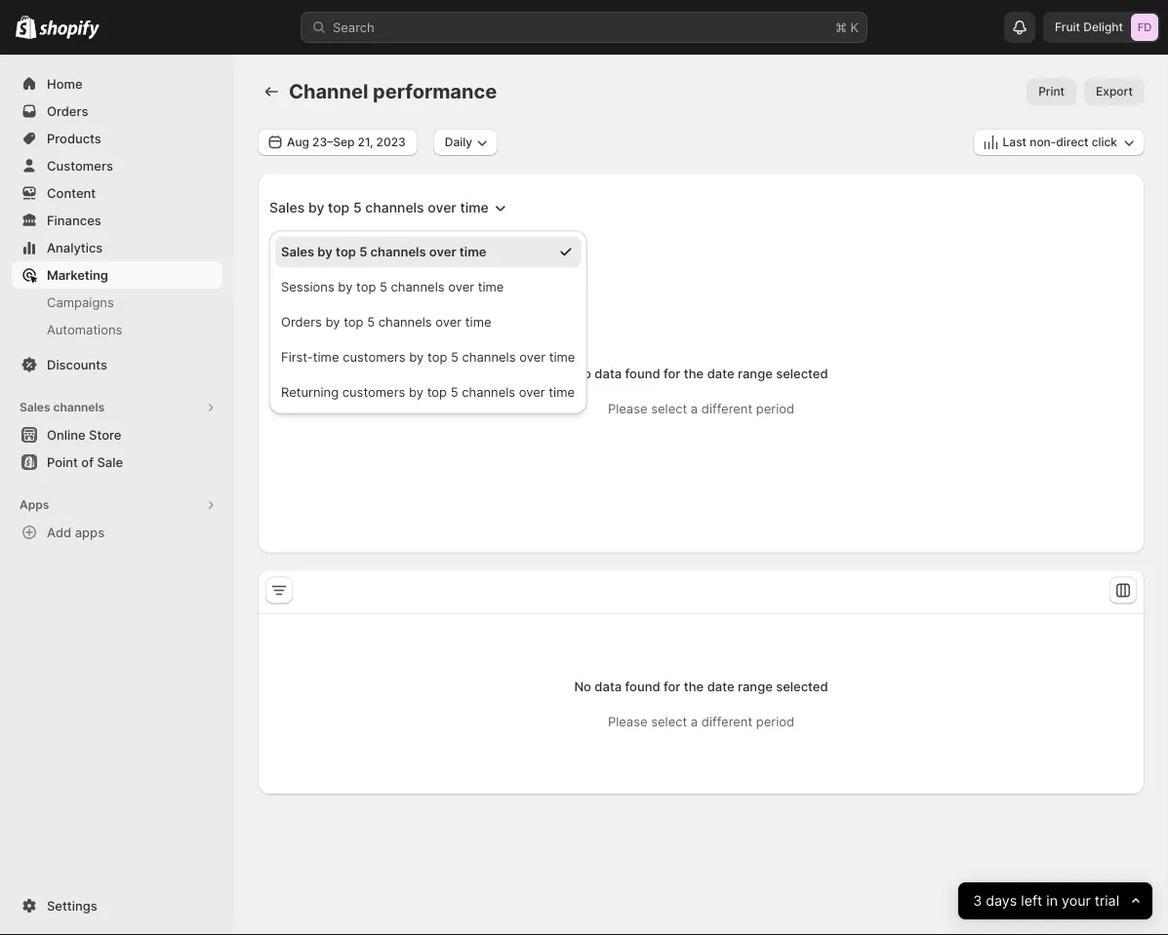Task type: vqa. For each thing, say whether or not it's contained in the screenshot.
transfer
no



Task type: describe. For each thing, give the bounding box(es) containing it.
2 no data found for the date range selected from the top
[[574, 679, 828, 694]]

2 select from the top
[[651, 714, 687, 730]]

1 for from the top
[[664, 366, 681, 382]]

add
[[47, 525, 71, 540]]

marketing
[[47, 267, 108, 283]]

aug 23–sep 21, 2023 button
[[258, 129, 418, 156]]

1 data from the top
[[595, 366, 622, 382]]

2 range from the top
[[738, 679, 773, 694]]

top down sessions by top 5 channels over time
[[344, 315, 364, 330]]

marketing link
[[12, 262, 223, 289]]

automations
[[47, 322, 122, 337]]

2 the from the top
[[684, 679, 704, 694]]

sales channels
[[20, 401, 105, 415]]

sale
[[97, 455, 123, 470]]

customers
[[47, 158, 113, 173]]

1 the from the top
[[684, 366, 704, 382]]

1 please from the top
[[608, 402, 648, 417]]

returning customers by top 5 channels over time button
[[275, 377, 581, 408]]

1 date from the top
[[707, 366, 735, 382]]

discounts link
[[12, 351, 223, 379]]

1 selected from the top
[[776, 366, 828, 382]]

sales by top 5 channels over time button
[[258, 192, 522, 224]]

2 date from the top
[[707, 679, 735, 694]]

campaigns
[[47, 295, 114, 310]]

home link
[[12, 70, 223, 98]]

5 inside sessions by top 5 channels over time button
[[380, 280, 387, 295]]

of
[[81, 455, 94, 470]]

1 please select a different period from the top
[[608, 402, 795, 417]]

finances
[[47, 213, 101, 228]]

channels down first-time customers by top 5 channels over time button
[[462, 385, 515, 400]]

over inside dropdown button
[[428, 200, 456, 216]]

customers link
[[12, 152, 223, 180]]

by right sessions
[[338, 280, 353, 295]]

channel
[[289, 80, 368, 103]]

orders by top 5 channels over time
[[281, 315, 491, 330]]

orders by top 5 channels over time button
[[275, 307, 581, 338]]

apps
[[20, 498, 49, 512]]

k
[[851, 20, 859, 35]]

export
[[1096, 84, 1133, 99]]

point of sale button
[[0, 449, 234, 476]]

analytics link
[[12, 234, 223, 262]]

store
[[89, 427, 121, 443]]

left
[[1021, 893, 1042, 910]]

2 period from the top
[[756, 714, 795, 730]]

1 horizontal spatial shopify image
[[39, 20, 100, 39]]

in
[[1046, 893, 1058, 910]]

performance
[[373, 80, 497, 103]]

settings
[[47, 899, 97, 914]]

discounts
[[47, 357, 107, 372]]

top inside dropdown button
[[328, 200, 350, 216]]

online store
[[47, 427, 121, 443]]

content
[[47, 185, 96, 201]]

orders link
[[12, 98, 223, 125]]

home
[[47, 76, 83, 91]]

products
[[47, 131, 101, 146]]

fruit delight
[[1055, 20, 1123, 34]]

2 a from the top
[[691, 714, 698, 730]]

1 a from the top
[[691, 402, 698, 417]]

channels down sales by top 5 channels over time button
[[391, 280, 445, 295]]

by down sessions
[[325, 315, 340, 330]]

1 no from the top
[[574, 366, 591, 382]]

online store button
[[0, 422, 234, 449]]

print button
[[1027, 78, 1077, 105]]

orders for orders by top 5 channels over time
[[281, 315, 322, 330]]

online
[[47, 427, 86, 443]]

orders for orders
[[47, 103, 88, 119]]

first-
[[281, 350, 313, 365]]

settings link
[[12, 893, 223, 920]]

daily button
[[433, 129, 498, 156]]

3 days left in your trial
[[973, 893, 1119, 910]]

campaigns link
[[12, 289, 223, 316]]

top down first-time customers by top 5 channels over time button
[[427, 385, 447, 400]]

add apps button
[[12, 519, 223, 547]]

2 different from the top
[[702, 714, 753, 730]]

by down first-time customers by top 5 channels over time button
[[409, 385, 424, 400]]

point
[[47, 455, 78, 470]]

first-time customers by top 5 channels over time button
[[275, 342, 581, 373]]

sales by top 5 channels over time button
[[275, 237, 581, 268]]

point of sale
[[47, 455, 123, 470]]

first-time customers by top 5 channels over time
[[281, 350, 575, 365]]

sessions by top 5 channels over time button
[[275, 272, 581, 303]]

0 vertical spatial customers
[[343, 350, 406, 365]]

last non-direct click button
[[974, 129, 1145, 156]]

top up orders by top 5 channels over time
[[356, 280, 376, 295]]



Task type: locate. For each thing, give the bounding box(es) containing it.
5 down sessions by top 5 channels over time
[[367, 315, 375, 330]]

1 no data found for the date range selected from the top
[[574, 366, 828, 382]]

customers
[[343, 350, 406, 365], [342, 385, 405, 400]]

1 vertical spatial customers
[[342, 385, 405, 400]]

2 selected from the top
[[776, 679, 828, 694]]

please
[[608, 402, 648, 417], [608, 714, 648, 730]]

data
[[595, 366, 622, 382], [595, 679, 622, 694]]

last
[[1003, 135, 1027, 149]]

1 vertical spatial please select a different period
[[608, 714, 795, 730]]

daily
[[445, 135, 472, 149]]

sales by top 5 channels over time
[[269, 200, 489, 216], [281, 244, 487, 260]]

customers down orders by top 5 channels over time
[[343, 350, 406, 365]]

sales for sales by top 5 channels over time button
[[281, 244, 314, 260]]

by
[[308, 200, 324, 216], [318, 244, 333, 260], [338, 280, 353, 295], [325, 315, 340, 330], [409, 350, 424, 365], [409, 385, 424, 400]]

channels down orders by top 5 channels over time button
[[462, 350, 516, 365]]

by down orders by top 5 channels over time button
[[409, 350, 424, 365]]

0 vertical spatial different
[[702, 402, 753, 417]]

5 down first-time customers by top 5 channels over time button
[[451, 385, 458, 400]]

1 vertical spatial range
[[738, 679, 773, 694]]

export button
[[1084, 78, 1145, 105]]

2 data from the top
[[595, 679, 622, 694]]

1 vertical spatial orders
[[281, 315, 322, 330]]

0 vertical spatial for
[[664, 366, 681, 382]]

orders up first- on the top of page
[[281, 315, 322, 330]]

⌘ k
[[835, 20, 859, 35]]

5 inside the returning customers by top 5 channels over time button
[[451, 385, 458, 400]]

1 vertical spatial no data found for the date range selected
[[574, 679, 828, 694]]

channels up online store
[[53, 401, 105, 415]]

2 vertical spatial sales
[[20, 401, 50, 415]]

0 vertical spatial range
[[738, 366, 773, 382]]

1 vertical spatial select
[[651, 714, 687, 730]]

channels inside dropdown button
[[365, 200, 424, 216]]

range
[[738, 366, 773, 382], [738, 679, 773, 694]]

found
[[625, 366, 660, 382], [625, 679, 660, 694]]

products link
[[12, 125, 223, 152]]

aug
[[287, 135, 309, 149]]

top up sessions by top 5 channels over time
[[336, 244, 356, 260]]

1 vertical spatial for
[[664, 679, 681, 694]]

0 vertical spatial found
[[625, 366, 660, 382]]

sales for sales channels button
[[20, 401, 50, 415]]

by inside dropdown button
[[308, 200, 324, 216]]

search
[[333, 20, 375, 35]]

select
[[651, 402, 687, 417], [651, 714, 687, 730]]

0 vertical spatial period
[[756, 402, 795, 417]]

0 horizontal spatial orders
[[47, 103, 88, 119]]

5 inside first-time customers by top 5 channels over time button
[[451, 350, 459, 365]]

3 days left in your trial button
[[958, 883, 1153, 920]]

1 range from the top
[[738, 366, 773, 382]]

channels up sessions by top 5 channels over time
[[370, 244, 426, 260]]

click
[[1092, 135, 1117, 149]]

1 vertical spatial date
[[707, 679, 735, 694]]

no
[[574, 366, 591, 382], [574, 679, 591, 694]]

5 inside sales by top 5 channels over time dropdown button
[[353, 200, 362, 216]]

selected
[[776, 366, 828, 382], [776, 679, 828, 694]]

channels down sessions by top 5 channels over time
[[378, 315, 432, 330]]

0 vertical spatial sales
[[269, 200, 305, 216]]

0 horizontal spatial shopify image
[[16, 15, 36, 39]]

different
[[702, 402, 753, 417], [702, 714, 753, 730]]

0 vertical spatial orders
[[47, 103, 88, 119]]

1 select from the top
[[651, 402, 687, 417]]

aug 23–sep 21, 2023
[[287, 135, 406, 149]]

sessions by top 5 channels over time
[[281, 280, 504, 295]]

1 vertical spatial different
[[702, 714, 753, 730]]

5 down 21,
[[353, 200, 362, 216]]

sales inside dropdown button
[[269, 200, 305, 216]]

1 vertical spatial data
[[595, 679, 622, 694]]

1 vertical spatial period
[[756, 714, 795, 730]]

orders inside button
[[281, 315, 322, 330]]

5 down orders by top 5 channels over time button
[[451, 350, 459, 365]]

1 vertical spatial please
[[608, 714, 648, 730]]

5 up sessions by top 5 channels over time
[[359, 244, 367, 260]]

content link
[[12, 180, 223, 207]]

days
[[986, 893, 1017, 910]]

23–sep
[[312, 135, 355, 149]]

by up sessions
[[318, 244, 333, 260]]

1 vertical spatial a
[[691, 714, 698, 730]]

sales up the online
[[20, 401, 50, 415]]

delight
[[1084, 20, 1123, 34]]

3
[[973, 893, 982, 910]]

1 vertical spatial sales
[[281, 244, 314, 260]]

0 vertical spatial sales by top 5 channels over time
[[269, 200, 489, 216]]

1 found from the top
[[625, 366, 660, 382]]

fruit delight image
[[1131, 14, 1158, 41]]

time
[[460, 200, 489, 216], [460, 244, 487, 260], [478, 280, 504, 295], [465, 315, 491, 330], [313, 350, 339, 365], [549, 350, 575, 365], [549, 385, 575, 400]]

direct
[[1056, 135, 1089, 149]]

2 please select a different period from the top
[[608, 714, 795, 730]]

0 vertical spatial please
[[608, 402, 648, 417]]

automations link
[[12, 316, 223, 344]]

please select a different period
[[608, 402, 795, 417], [608, 714, 795, 730]]

sales up sessions
[[281, 244, 314, 260]]

0 vertical spatial a
[[691, 402, 698, 417]]

sales by top 5 channels over time up sales by top 5 channels over time button
[[269, 200, 489, 216]]

0 vertical spatial select
[[651, 402, 687, 417]]

add apps
[[47, 525, 105, 540]]

top down orders by top 5 channels over time button
[[427, 350, 447, 365]]

1 horizontal spatial orders
[[281, 315, 322, 330]]

period
[[756, 402, 795, 417], [756, 714, 795, 730]]

5 inside orders by top 5 channels over time button
[[367, 315, 375, 330]]

0 vertical spatial selected
[[776, 366, 828, 382]]

⌘
[[835, 20, 847, 35]]

a
[[691, 402, 698, 417], [691, 714, 698, 730]]

channels up sales by top 5 channels over time button
[[365, 200, 424, 216]]

analytics
[[47, 240, 103, 255]]

shopify image
[[16, 15, 36, 39], [39, 20, 100, 39]]

sales by top 5 channels over time up sessions by top 5 channels over time
[[281, 244, 487, 260]]

apps button
[[12, 492, 223, 519]]

top down aug 23–sep 21, 2023 dropdown button at top
[[328, 200, 350, 216]]

channels
[[365, 200, 424, 216], [370, 244, 426, 260], [391, 280, 445, 295], [378, 315, 432, 330], [462, 350, 516, 365], [462, 385, 515, 400], [53, 401, 105, 415]]

returning customers by top 5 channels over time
[[281, 385, 575, 400]]

returning
[[281, 385, 339, 400]]

1 different from the top
[[702, 402, 753, 417]]

by down 23–sep
[[308, 200, 324, 216]]

non-
[[1030, 135, 1056, 149]]

apps
[[75, 525, 105, 540]]

print
[[1039, 84, 1065, 99]]

2 please from the top
[[608, 714, 648, 730]]

1 period from the top
[[756, 402, 795, 417]]

fruit
[[1055, 20, 1080, 34]]

orders down home
[[47, 103, 88, 119]]

0 vertical spatial the
[[684, 366, 704, 382]]

sales down aug
[[269, 200, 305, 216]]

2 for from the top
[[664, 679, 681, 694]]

orders
[[47, 103, 88, 119], [281, 315, 322, 330]]

point of sale link
[[12, 449, 223, 476]]

1 vertical spatial selected
[[776, 679, 828, 694]]

0 vertical spatial no data found for the date range selected
[[574, 366, 828, 382]]

1 vertical spatial no
[[574, 679, 591, 694]]

customers right returning
[[342, 385, 405, 400]]

1 vertical spatial the
[[684, 679, 704, 694]]

time inside dropdown button
[[460, 200, 489, 216]]

online store link
[[12, 422, 223, 449]]

0 vertical spatial date
[[707, 366, 735, 382]]

1 vertical spatial found
[[625, 679, 660, 694]]

sales
[[269, 200, 305, 216], [281, 244, 314, 260], [20, 401, 50, 415]]

0 vertical spatial please select a different period
[[608, 402, 795, 417]]

finances link
[[12, 207, 223, 234]]

for
[[664, 366, 681, 382], [664, 679, 681, 694]]

last non-direct click
[[1003, 135, 1117, 149]]

sales by top 5 channels over time inside dropdown button
[[269, 200, 489, 216]]

0 vertical spatial no
[[574, 366, 591, 382]]

trial
[[1095, 893, 1119, 910]]

5
[[353, 200, 362, 216], [359, 244, 367, 260], [380, 280, 387, 295], [367, 315, 375, 330], [451, 350, 459, 365], [451, 385, 458, 400]]

sales by top 5 channels over time inside button
[[281, 244, 487, 260]]

channel performance
[[289, 80, 497, 103]]

5 up orders by top 5 channels over time
[[380, 280, 387, 295]]

sessions
[[281, 280, 334, 295]]

2 no from the top
[[574, 679, 591, 694]]

2 found from the top
[[625, 679, 660, 694]]

no data found for the date range selected
[[574, 366, 828, 382], [574, 679, 828, 694]]

1 vertical spatial sales by top 5 channels over time
[[281, 244, 487, 260]]

0 vertical spatial data
[[595, 366, 622, 382]]

2023
[[376, 135, 406, 149]]

your
[[1062, 893, 1091, 910]]

sales channels button
[[12, 394, 223, 422]]

21,
[[358, 135, 373, 149]]

5 inside sales by top 5 channels over time button
[[359, 244, 367, 260]]



